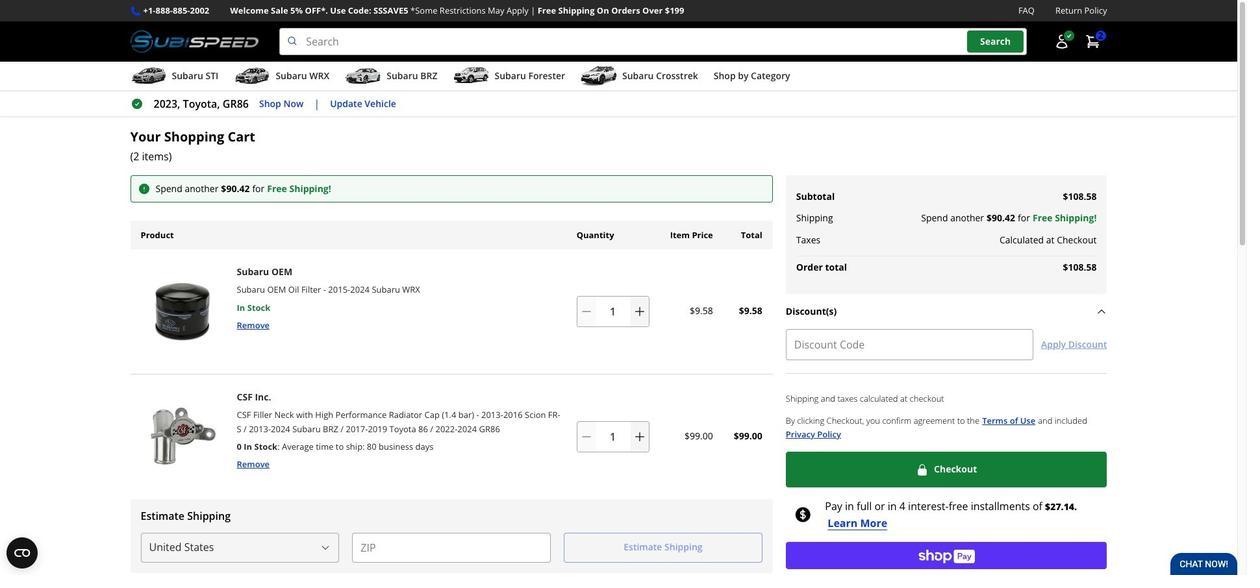 Task type: locate. For each thing, give the bounding box(es) containing it.
sub15208aa170 oem subaru oil filter - 2015-2020 wrx, image
[[135, 265, 229, 358]]

1 decrement image from the top
[[580, 305, 593, 318]]

decrement image
[[580, 305, 593, 318], [580, 431, 593, 444]]

increment image
[[633, 305, 646, 318], [633, 431, 646, 444]]

1 vertical spatial increment image
[[633, 431, 646, 444]]

subispeed logo image
[[130, 28, 259, 55]]

increment image for decrement icon related to sub15208aa170 oem subaru oil filter - 2015-2020 wrx, image
[[633, 305, 646, 318]]

0 vertical spatial increment image
[[633, 305, 646, 318]]

a subaru wrx thumbnail image image
[[234, 66, 271, 86]]

search input field
[[280, 28, 1027, 55]]

0 vertical spatial decrement image
[[580, 305, 593, 318]]

a subaru sti thumbnail image image
[[130, 66, 167, 86]]

1 vertical spatial decrement image
[[580, 431, 593, 444]]

2 increment image from the top
[[633, 431, 646, 444]]

2 decrement image from the top
[[580, 431, 593, 444]]

a subaru crosstrek thumbnail image image
[[581, 66, 617, 86]]

buy with shop pay image
[[918, 549, 975, 564]]

1 increment image from the top
[[633, 305, 646, 318]]

None number field
[[577, 296, 650, 327], [577, 421, 650, 453], [577, 296, 650, 327], [577, 421, 650, 453]]



Task type: vqa. For each thing, say whether or not it's contained in the screenshot.
A Subaru Brz Thumbnail Image
yes



Task type: describe. For each thing, give the bounding box(es) containing it.
Country Select button
[[141, 533, 339, 563]]

decrement image for csf8044 the all-aluminum filler neck will include a high-pressure radiator cap to fit the subaru brz., 'image' on the bottom left of page
[[580, 431, 593, 444]]

a subaru brz thumbnail image image
[[345, 66, 382, 86]]

a subaru forester thumbnail image image
[[453, 66, 490, 86]]

open widget image
[[6, 538, 38, 569]]

Zip text field
[[352, 533, 551, 563]]

country select image
[[321, 543, 331, 553]]

increment image for decrement icon corresponding to csf8044 the all-aluminum filler neck will include a high-pressure radiator cap to fit the subaru brz., 'image' on the bottom left of page
[[633, 431, 646, 444]]

button image
[[1054, 34, 1070, 49]]

decrement image for sub15208aa170 oem subaru oil filter - 2015-2020 wrx, image
[[580, 305, 593, 318]]

Discount Code field
[[786, 330, 1034, 361]]

csf8044 the all-aluminum filler neck will include a high-pressure radiator cap to fit the subaru brz., image
[[135, 390, 229, 484]]



